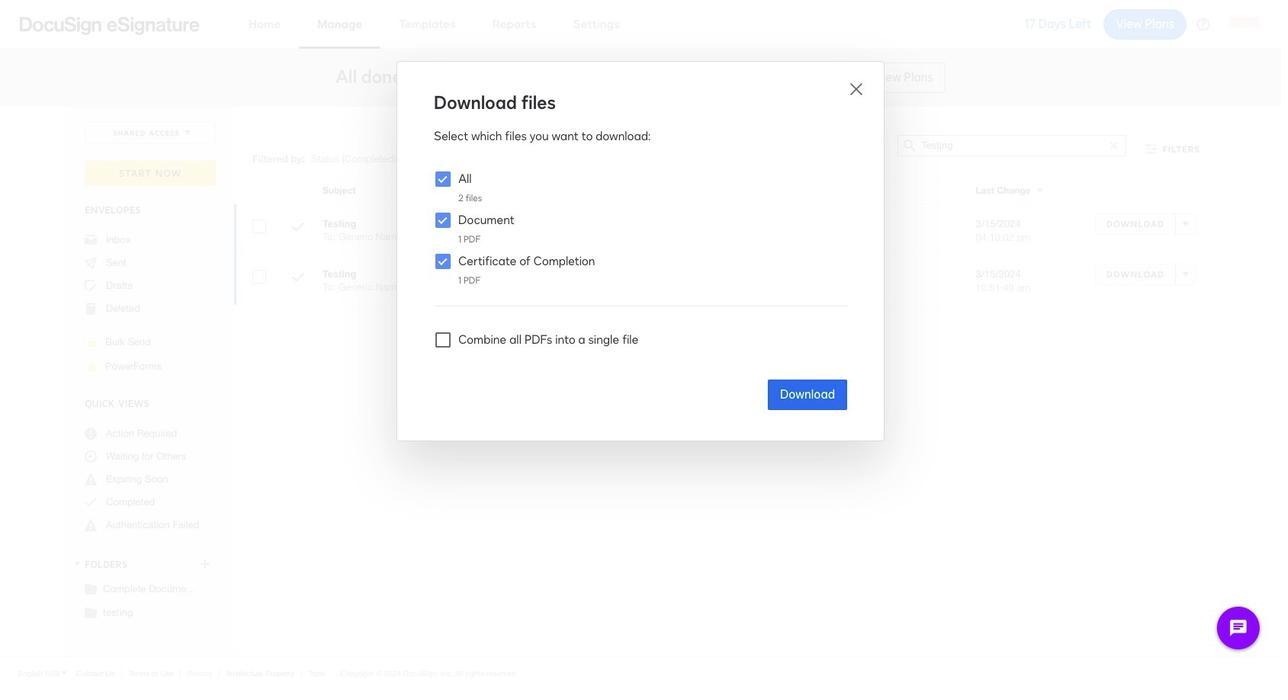 Task type: vqa. For each thing, say whether or not it's contained in the screenshot.
folder icon
yes



Task type: describe. For each thing, give the bounding box(es) containing it.
2 completed image from the top
[[292, 272, 304, 286]]

Search Inbox and Folders text field
[[922, 136, 1104, 156]]

alert image
[[85, 520, 97, 532]]

action required image
[[85, 428, 97, 440]]

folder image
[[85, 583, 97, 595]]

more info region
[[0, 657, 1282, 690]]

draft image
[[85, 280, 97, 292]]

inbox image
[[85, 234, 97, 246]]

lock image
[[83, 358, 101, 376]]

folder image
[[85, 607, 97, 619]]

1 completed image from the top
[[292, 221, 304, 236]]

docusign esignature image
[[20, 16, 200, 35]]



Task type: locate. For each thing, give the bounding box(es) containing it.
completed image
[[292, 221, 304, 236], [292, 272, 304, 286]]

trash image
[[85, 303, 97, 315]]

completed image
[[85, 497, 97, 509]]

alert image
[[85, 474, 97, 486]]

view folders image
[[71, 558, 83, 571]]

clock image
[[85, 451, 97, 463]]

lock image
[[83, 333, 101, 352]]

1 vertical spatial completed image
[[292, 272, 304, 286]]

0 vertical spatial completed image
[[292, 221, 304, 236]]

sent image
[[85, 257, 97, 269]]



